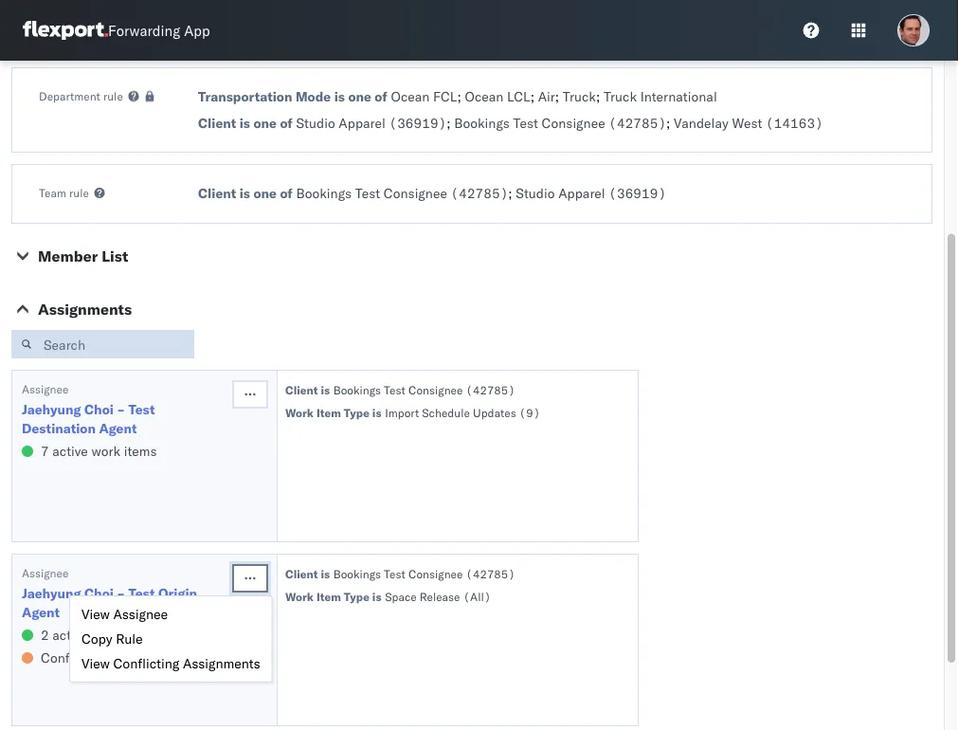 Task type: describe. For each thing, give the bounding box(es) containing it.
team rule
[[39, 185, 89, 200]]

client is one of for bookings test consignee (42785)
[[198, 185, 293, 202]]

0 horizontal spatial studio
[[296, 115, 336, 131]]

- for origin
[[117, 585, 125, 602]]

department rule
[[39, 89, 123, 103]]

2 view from the top
[[82, 655, 110, 672]]

item for jaehyung choi - test destination agent
[[317, 405, 341, 420]]

one for studio apparel (36919)
[[254, 115, 277, 131]]

release
[[420, 590, 461, 604]]

type for jaehyung choi - test origin agent
[[344, 590, 370, 604]]

work for origin
[[92, 627, 121, 644]]

of for bookings test consignee (42785)
[[280, 185, 293, 202]]

transportation
[[198, 88, 293, 105]]

international
[[641, 88, 718, 105]]

schedule
[[422, 405, 470, 420]]

team
[[39, 185, 66, 200]]

agent for jaehyung choi - test destination agent
[[99, 420, 137, 437]]

rule for department rule
[[103, 89, 123, 103]]

air
[[538, 88, 556, 105]]

2 truck from the left
[[604, 88, 637, 105]]

vandelay
[[674, 115, 729, 131]]

import schedule updates (9)
[[385, 405, 541, 420]]

active for 7
[[52, 443, 88, 460]]

jaehyung choi - test destination agent link
[[22, 400, 230, 438]]

7 active work items
[[41, 443, 157, 460]]

view assignee copy rule view conflicting assignments
[[82, 606, 261, 672]]

Search text field
[[11, 330, 194, 359]]

space
[[385, 590, 417, 604]]

member list
[[38, 247, 128, 266]]

item for jaehyung choi - test origin agent
[[317, 590, 341, 604]]

0 horizontal spatial conflicting
[[41, 650, 107, 666]]

fcl
[[434, 88, 458, 105]]

of for studio apparel (36919)
[[280, 115, 293, 131]]

assignments
[[110, 650, 186, 666]]

client is bookings test consignee (42785) for jaehyung choi - test destination agent
[[286, 383, 516, 397]]

jaehyung choi - test origin agent link
[[22, 584, 230, 622]]

app
[[184, 21, 210, 39]]

department
[[39, 89, 100, 103]]

0 horizontal spatial (36919)
[[389, 115, 447, 131]]

1 horizontal spatial apparel
[[559, 185, 606, 202]]

type for jaehyung choi - test destination agent
[[344, 405, 370, 420]]

(14163)
[[766, 115, 824, 131]]

- for destination
[[117, 401, 125, 418]]

one for bookings test consignee (42785)
[[254, 185, 277, 202]]

0 vertical spatial of
[[375, 88, 388, 105]]

assignee for jaehyung choi - test destination agent
[[22, 382, 69, 396]]

flexport. image
[[23, 21, 108, 40]]

1 view from the top
[[82, 606, 110, 623]]

assignee jaehyung choi - test origin agent
[[22, 566, 197, 621]]

items for 7 active work items
[[124, 443, 157, 460]]

choi for destination
[[84, 401, 114, 418]]

space release (all)
[[385, 590, 492, 604]]

transportation mode is one of
[[198, 88, 388, 105]]

assignee inside the view assignee copy rule view conflicting assignments
[[113, 606, 168, 623]]

list
[[102, 247, 128, 266]]

assignee for jaehyung choi - test origin agent
[[22, 566, 69, 580]]

forwarding app
[[108, 21, 210, 39]]

destination
[[22, 420, 96, 437]]

work for jaehyung choi - test destination agent
[[286, 405, 314, 420]]



Task type: locate. For each thing, give the bounding box(es) containing it.
2 work item type is from the top
[[286, 590, 382, 604]]

0 vertical spatial one
[[349, 88, 372, 105]]

type left import
[[344, 405, 370, 420]]

jaehyung inside assignee jaehyung choi - test origin agent
[[22, 585, 81, 602]]

0 vertical spatial items
[[124, 443, 157, 460]]

client is one of for studio apparel (36919)
[[198, 115, 293, 131]]

conflicting down copy on the left of the page
[[41, 650, 107, 666]]

apparel down the transportation mode is one of
[[339, 115, 386, 131]]

2 jaehyung from the top
[[22, 585, 81, 602]]

2 item from the top
[[317, 590, 341, 604]]

1 vertical spatial apparel
[[559, 185, 606, 202]]

assignee inside 'assignee jaehyung choi - test destination agent'
[[22, 382, 69, 396]]

1 vertical spatial choi
[[84, 585, 114, 602]]

1 vertical spatial assignments
[[183, 655, 261, 672]]

0 vertical spatial type
[[344, 405, 370, 420]]

1 type from the top
[[344, 405, 370, 420]]

west
[[733, 115, 763, 131]]

work
[[286, 405, 314, 420], [286, 590, 314, 604]]

conflicting down the rule
[[113, 655, 180, 672]]

1 choi from the top
[[84, 401, 114, 418]]

1 horizontal spatial ocean
[[465, 88, 504, 105]]

1 vertical spatial of
[[280, 115, 293, 131]]

import
[[385, 405, 419, 420]]

0 vertical spatial -
[[117, 401, 125, 418]]

test inside 'assignee jaehyung choi - test destination agent'
[[128, 401, 155, 418]]

view
[[82, 606, 110, 623], [82, 655, 110, 672]]

1 horizontal spatial assignments
[[183, 655, 261, 672]]

0 vertical spatial choi
[[84, 401, 114, 418]]

item left import
[[317, 405, 341, 420]]

0 horizontal spatial apparel
[[339, 115, 386, 131]]

ocean
[[391, 88, 430, 105], [465, 88, 504, 105]]

- inside assignee jaehyung choi - test origin agent
[[117, 585, 125, 602]]

test inside assignee jaehyung choi - test origin agent
[[128, 585, 155, 602]]

lcl
[[508, 88, 531, 105]]

jaehyung for jaehyung choi - test origin agent
[[22, 585, 81, 602]]

1 vertical spatial work
[[92, 627, 121, 644]]

0 vertical spatial work
[[286, 405, 314, 420]]

one
[[349, 88, 372, 105], [254, 115, 277, 131], [254, 185, 277, 202]]

1 items from the top
[[124, 443, 157, 460]]

rule right department
[[103, 89, 123, 103]]

jaehyung inside 'assignee jaehyung choi - test destination agent'
[[22, 401, 81, 418]]

work
[[92, 443, 121, 460], [92, 627, 121, 644]]

agent up the 2
[[22, 604, 60, 621]]

view down copy on the left of the page
[[82, 655, 110, 672]]

;
[[458, 88, 462, 105], [531, 88, 535, 105], [556, 88, 560, 105], [597, 88, 601, 105], [447, 115, 451, 131], [667, 115, 671, 131], [509, 185, 513, 202]]

active right 7
[[52, 443, 88, 460]]

client is bookings test consignee (42785)
[[286, 383, 516, 397], [286, 567, 516, 581]]

2 type from the top
[[344, 590, 370, 604]]

1 vertical spatial items
[[124, 627, 157, 644]]

2 work from the top
[[286, 590, 314, 604]]

0 vertical spatial apparel
[[339, 115, 386, 131]]

agent
[[99, 420, 137, 437], [22, 604, 60, 621]]

- up 7 active work items
[[117, 401, 125, 418]]

work item type is for jaehyung choi - test origin agent
[[286, 590, 382, 604]]

2 ocean from the left
[[465, 88, 504, 105]]

apparel
[[339, 115, 386, 131], [559, 185, 606, 202]]

client
[[198, 115, 236, 131], [198, 185, 236, 202], [286, 383, 318, 397], [286, 567, 318, 581]]

- inside 'assignee jaehyung choi - test destination agent'
[[117, 401, 125, 418]]

jaehyung
[[22, 401, 81, 418], [22, 585, 81, 602]]

member
[[38, 247, 98, 266]]

studio down studio apparel (36919) ; bookings test consignee (42785) ; vandelay west (14163)
[[516, 185, 555, 202]]

conflicting inside the view assignee copy rule view conflicting assignments
[[113, 655, 180, 672]]

1 client is bookings test consignee (42785) from the top
[[286, 383, 516, 397]]

0 horizontal spatial truck
[[563, 88, 597, 105]]

assignee up destination
[[22, 382, 69, 396]]

1 client is one of from the top
[[198, 115, 293, 131]]

-
[[117, 401, 125, 418], [117, 585, 125, 602]]

work item type is left space
[[286, 590, 382, 604]]

truck
[[563, 88, 597, 105], [604, 88, 637, 105]]

1 horizontal spatial rule
[[103, 89, 123, 103]]

1 vertical spatial work item type is
[[286, 590, 382, 604]]

0 vertical spatial studio
[[296, 115, 336, 131]]

studio
[[296, 115, 336, 131], [516, 185, 555, 202]]

1 vertical spatial active
[[52, 627, 88, 644]]

copy
[[82, 631, 112, 647]]

conflicting
[[41, 650, 107, 666], [113, 655, 180, 672]]

assignee inside assignee jaehyung choi - test origin agent
[[22, 566, 69, 580]]

1 vertical spatial studio
[[516, 185, 555, 202]]

1 truck from the left
[[563, 88, 597, 105]]

1 horizontal spatial agent
[[99, 420, 137, 437]]

1 horizontal spatial (36919)
[[609, 185, 667, 202]]

assignments down origin
[[183, 655, 261, 672]]

choi for origin
[[84, 585, 114, 602]]

type
[[344, 405, 370, 420], [344, 590, 370, 604]]

0 vertical spatial item
[[317, 405, 341, 420]]

work up conflicting assignments
[[92, 627, 121, 644]]

client is bookings test consignee (42785) up import
[[286, 383, 516, 397]]

is
[[335, 88, 345, 105], [240, 115, 250, 131], [240, 185, 250, 202], [321, 383, 330, 397], [373, 405, 382, 420], [321, 567, 330, 581], [373, 590, 382, 604]]

1 vertical spatial client is bookings test consignee (42785)
[[286, 567, 516, 581]]

1 work from the top
[[286, 405, 314, 420]]

1 horizontal spatial studio
[[516, 185, 555, 202]]

assignments inside the view assignee copy rule view conflicting assignments
[[183, 655, 261, 672]]

0 horizontal spatial rule
[[69, 185, 89, 200]]

0 vertical spatial client is bookings test consignee (42785)
[[286, 383, 516, 397]]

rule
[[103, 89, 123, 103], [69, 185, 89, 200]]

studio down mode at top
[[296, 115, 336, 131]]

1 item from the top
[[317, 405, 341, 420]]

2 - from the top
[[117, 585, 125, 602]]

conflicting assignments
[[41, 650, 186, 666]]

0 vertical spatial assignee
[[22, 382, 69, 396]]

1 vertical spatial -
[[117, 585, 125, 602]]

(36919)
[[389, 115, 447, 131], [609, 185, 667, 202]]

1 vertical spatial (36919)
[[609, 185, 667, 202]]

work item type is
[[286, 405, 382, 420], [286, 590, 382, 604]]

1 vertical spatial type
[[344, 590, 370, 604]]

1 ocean from the left
[[391, 88, 430, 105]]

choi inside 'assignee jaehyung choi - test destination agent'
[[84, 401, 114, 418]]

assignee
[[22, 382, 69, 396], [22, 566, 69, 580], [113, 606, 168, 623]]

1 vertical spatial jaehyung
[[22, 585, 81, 602]]

work item type is for jaehyung choi - test destination agent
[[286, 405, 382, 420]]

work down the jaehyung choi - test destination agent link
[[92, 443, 121, 460]]

ocean fcl ; ocean lcl ; air ; truck ; truck international
[[391, 88, 718, 105]]

origin
[[158, 585, 197, 602]]

studio apparel (36919) ; bookings test consignee (42785) ; vandelay west (14163)
[[296, 115, 824, 131]]

view up 2 active work items
[[82, 606, 110, 623]]

0 horizontal spatial assignments
[[38, 300, 132, 319]]

1 work item type is from the top
[[286, 405, 382, 420]]

0 vertical spatial assignments
[[38, 300, 132, 319]]

1 jaehyung from the top
[[22, 401, 81, 418]]

bookings
[[455, 115, 510, 131], [296, 185, 352, 202], [334, 383, 381, 397], [334, 567, 381, 581]]

(9)
[[520, 405, 541, 420]]

0 vertical spatial work
[[92, 443, 121, 460]]

items for 2 active work items
[[124, 627, 157, 644]]

1 vertical spatial one
[[254, 115, 277, 131]]

choi inside assignee jaehyung choi - test origin agent
[[84, 585, 114, 602]]

client is bookings test consignee (42785) up space
[[286, 567, 516, 581]]

truck right air at right
[[563, 88, 597, 105]]

items down the jaehyung choi - test destination agent link
[[124, 443, 157, 460]]

assignments
[[38, 300, 132, 319], [183, 655, 261, 672]]

assignee jaehyung choi - test destination agent
[[22, 382, 155, 437]]

1 vertical spatial view
[[82, 655, 110, 672]]

2 vertical spatial one
[[254, 185, 277, 202]]

2 vertical spatial assignee
[[113, 606, 168, 623]]

mode
[[296, 88, 331, 105]]

2 active work items
[[41, 627, 157, 644]]

client is bookings test consignee (42785) for jaehyung choi - test origin agent
[[286, 567, 516, 581]]

0 vertical spatial rule
[[103, 89, 123, 103]]

2 client is one of from the top
[[198, 185, 293, 202]]

1 active from the top
[[52, 443, 88, 460]]

jaehyung up destination
[[22, 401, 81, 418]]

2 choi from the top
[[84, 585, 114, 602]]

choi up 2 active work items
[[84, 585, 114, 602]]

2
[[41, 627, 49, 644]]

truck left international
[[604, 88, 637, 105]]

active right the 2
[[52, 627, 88, 644]]

items up assignments
[[124, 627, 157, 644]]

item left space
[[317, 590, 341, 604]]

test
[[514, 115, 539, 131], [355, 185, 381, 202], [384, 383, 406, 397], [128, 401, 155, 418], [384, 567, 406, 581], [128, 585, 155, 602]]

active for 2
[[52, 627, 88, 644]]

2 active from the top
[[52, 627, 88, 644]]

agent inside assignee jaehyung choi - test origin agent
[[22, 604, 60, 621]]

active
[[52, 443, 88, 460], [52, 627, 88, 644]]

rule right 'team'
[[69, 185, 89, 200]]

0 vertical spatial active
[[52, 443, 88, 460]]

1 vertical spatial client is one of
[[198, 185, 293, 202]]

(all)
[[464, 590, 492, 604]]

ocean left 'fcl'
[[391, 88, 430, 105]]

items
[[124, 443, 157, 460], [124, 627, 157, 644]]

item
[[317, 405, 341, 420], [317, 590, 341, 604]]

work item type is left import
[[286, 405, 382, 420]]

assignee up the rule
[[113, 606, 168, 623]]

rule for team rule
[[69, 185, 89, 200]]

of
[[375, 88, 388, 105], [280, 115, 293, 131], [280, 185, 293, 202]]

forwarding
[[108, 21, 180, 39]]

1 vertical spatial agent
[[22, 604, 60, 621]]

(42785)
[[609, 115, 667, 131], [451, 185, 509, 202], [466, 383, 516, 397], [466, 567, 516, 581]]

jaehyung for jaehyung choi - test destination agent
[[22, 401, 81, 418]]

bookings test consignee (42785) ; studio apparel (36919)
[[296, 185, 667, 202]]

0 vertical spatial view
[[82, 606, 110, 623]]

agent for jaehyung choi - test origin agent
[[22, 604, 60, 621]]

choi up 7 active work items
[[84, 401, 114, 418]]

1 horizontal spatial conflicting
[[113, 655, 180, 672]]

2 work from the top
[[92, 627, 121, 644]]

0 vertical spatial work item type is
[[286, 405, 382, 420]]

assignments up search text field
[[38, 300, 132, 319]]

jaehyung up the 2
[[22, 585, 81, 602]]

0 vertical spatial jaehyung
[[22, 401, 81, 418]]

agent up 7 active work items
[[99, 420, 137, 437]]

apparel down studio apparel (36919) ; bookings test consignee (42785) ; vandelay west (14163)
[[559, 185, 606, 202]]

type left space
[[344, 590, 370, 604]]

updates
[[473, 405, 517, 420]]

2 client is bookings test consignee (42785) from the top
[[286, 567, 516, 581]]

1 vertical spatial item
[[317, 590, 341, 604]]

agent inside 'assignee jaehyung choi - test destination agent'
[[99, 420, 137, 437]]

7
[[41, 443, 49, 460]]

1 horizontal spatial truck
[[604, 88, 637, 105]]

1 vertical spatial assignee
[[22, 566, 69, 580]]

assignee up the 2
[[22, 566, 69, 580]]

work for destination
[[92, 443, 121, 460]]

0 vertical spatial client is one of
[[198, 115, 293, 131]]

1 work from the top
[[92, 443, 121, 460]]

2 vertical spatial of
[[280, 185, 293, 202]]

1 - from the top
[[117, 401, 125, 418]]

0 vertical spatial agent
[[99, 420, 137, 437]]

0 horizontal spatial ocean
[[391, 88, 430, 105]]

2 items from the top
[[124, 627, 157, 644]]

consignee
[[542, 115, 606, 131], [384, 185, 448, 202], [409, 383, 463, 397], [409, 567, 463, 581]]

ocean left lcl
[[465, 88, 504, 105]]

1 vertical spatial rule
[[69, 185, 89, 200]]

choi
[[84, 401, 114, 418], [84, 585, 114, 602]]

0 horizontal spatial agent
[[22, 604, 60, 621]]

0 vertical spatial (36919)
[[389, 115, 447, 131]]

client is one of
[[198, 115, 293, 131], [198, 185, 293, 202]]

rule
[[116, 631, 143, 647]]

- up the rule
[[117, 585, 125, 602]]

forwarding app link
[[23, 21, 210, 40]]

work for jaehyung choi - test origin agent
[[286, 590, 314, 604]]

1 vertical spatial work
[[286, 590, 314, 604]]



Task type: vqa. For each thing, say whether or not it's contained in the screenshot.
Type
yes



